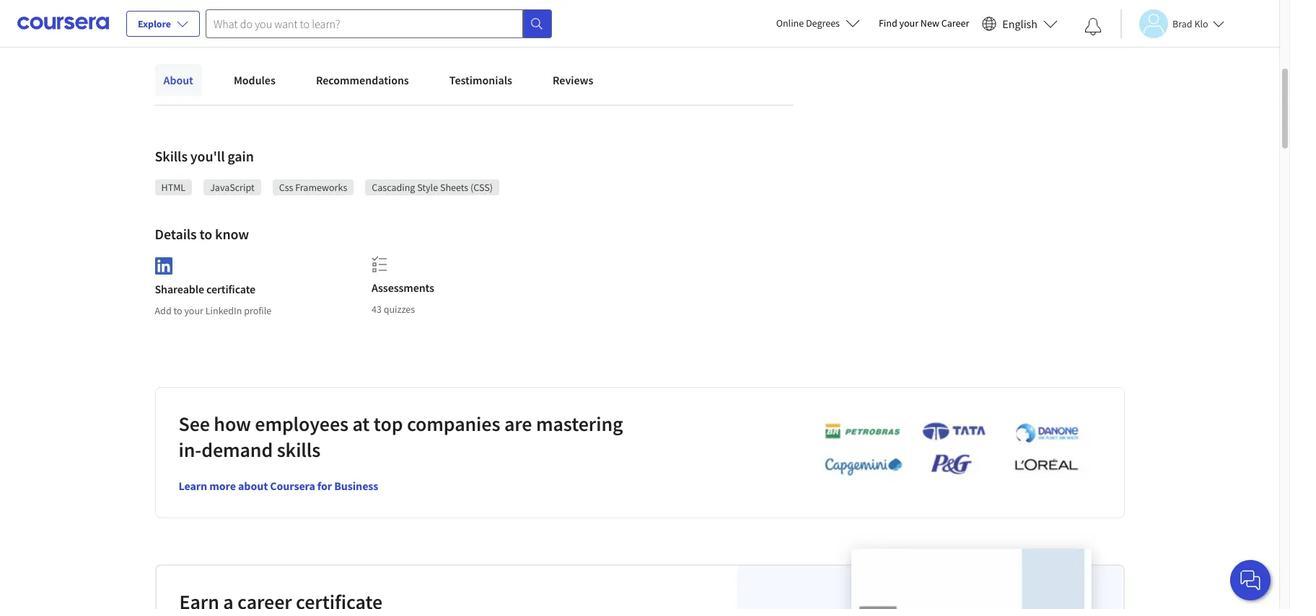 Task type: locate. For each thing, give the bounding box(es) containing it.
testimonials link
[[441, 64, 521, 96]]

0 vertical spatial your
[[900, 17, 919, 30]]

frameworks
[[295, 181, 347, 194]]

What do you want to learn? text field
[[206, 9, 523, 38]]

style
[[417, 181, 438, 194]]

skills you'll gain
[[155, 147, 254, 165]]

brad klo button
[[1121, 9, 1225, 38]]

0 horizontal spatial to
[[174, 304, 182, 317]]

english
[[1003, 16, 1038, 31]]

reviews
[[553, 73, 594, 87]]

new
[[921, 17, 940, 30]]

english button
[[977, 0, 1064, 47]]

coursera
[[270, 479, 315, 493]]

klo
[[1195, 17, 1209, 30]]

skills
[[277, 437, 321, 463]]

to
[[200, 225, 212, 243], [174, 304, 182, 317]]

find your new career
[[879, 17, 970, 30]]

1 vertical spatial your
[[184, 304, 203, 317]]

profile
[[244, 304, 272, 317]]

1 horizontal spatial to
[[200, 225, 212, 243]]

html
[[161, 181, 186, 194]]

to right add
[[174, 304, 182, 317]]

more
[[209, 479, 236, 493]]

learn more about coursera for business
[[179, 479, 378, 493]]

degrees
[[806, 17, 840, 30]]

your down shareable certificate
[[184, 304, 203, 317]]

about
[[163, 73, 193, 87]]

43
[[372, 303, 382, 316]]

explore button
[[126, 11, 200, 37]]

your right find
[[900, 17, 919, 30]]

business
[[334, 479, 378, 493]]

employees
[[255, 411, 349, 437]]

add
[[155, 304, 172, 317]]

recommendations
[[316, 73, 409, 87]]

your
[[900, 17, 919, 30], [184, 304, 203, 317]]

cascading
[[372, 181, 415, 194]]

how
[[214, 411, 251, 437]]

1 vertical spatial to
[[174, 304, 182, 317]]

reviews link
[[544, 64, 602, 96]]

shareable certificate
[[155, 282, 256, 296]]

top
[[374, 411, 403, 437]]

chat with us image
[[1239, 569, 1262, 593]]

to left know
[[200, 225, 212, 243]]

explore
[[138, 17, 171, 30]]

testimonials
[[449, 73, 512, 87]]

career
[[942, 17, 970, 30]]

1 horizontal spatial your
[[900, 17, 919, 30]]

43 quizzes
[[372, 303, 415, 316]]

modules link
[[225, 64, 284, 96]]

None search field
[[206, 9, 552, 38]]

0 horizontal spatial your
[[184, 304, 203, 317]]

css frameworks
[[279, 181, 347, 194]]

online
[[776, 17, 804, 30]]

find
[[879, 17, 898, 30]]

0 vertical spatial to
[[200, 225, 212, 243]]

see how employees at top companies are mastering in-demand skills
[[179, 411, 623, 463]]

see
[[179, 411, 210, 437]]

modules
[[234, 73, 276, 87]]



Task type: vqa. For each thing, say whether or not it's contained in the screenshot.
chat with us icon
yes



Task type: describe. For each thing, give the bounding box(es) containing it.
learn more about coursera for business link
[[179, 479, 378, 493]]

coursera career certificate image
[[852, 549, 1092, 610]]

are
[[504, 411, 532, 437]]

recommendations link
[[307, 64, 418, 96]]

find your new career link
[[872, 14, 977, 32]]

skills
[[155, 147, 188, 165]]

about
[[238, 479, 268, 493]]

to for your
[[174, 304, 182, 317]]

coursera enterprise logos image
[[803, 422, 1092, 484]]

linkedin
[[205, 304, 242, 317]]

mastering
[[536, 411, 623, 437]]

demand
[[202, 437, 273, 463]]

(css)
[[471, 181, 493, 194]]

about link
[[155, 64, 202, 96]]

for
[[317, 479, 332, 493]]

your inside find your new career link
[[900, 17, 919, 30]]

show notifications image
[[1085, 18, 1102, 35]]

add to your linkedin profile
[[155, 304, 272, 317]]

certificate
[[206, 282, 256, 296]]

cascading style sheets (css)
[[372, 181, 493, 194]]

gain
[[228, 147, 254, 165]]

sheets
[[440, 181, 469, 194]]

online degrees button
[[765, 7, 872, 39]]

learn
[[179, 479, 207, 493]]

online degrees
[[776, 17, 840, 30]]

css
[[279, 181, 293, 194]]

shareable
[[155, 282, 204, 296]]

javascript
[[210, 181, 255, 194]]

to for know
[[200, 225, 212, 243]]

know
[[215, 225, 249, 243]]

coursera image
[[17, 12, 109, 35]]

brad
[[1173, 17, 1193, 30]]

brad klo
[[1173, 17, 1209, 30]]

at
[[353, 411, 370, 437]]

quizzes
[[384, 303, 415, 316]]

companies
[[407, 411, 500, 437]]

in-
[[179, 437, 202, 463]]

assessments
[[372, 281, 434, 295]]

details
[[155, 225, 197, 243]]

you'll
[[190, 147, 225, 165]]

details to know
[[155, 225, 249, 243]]



